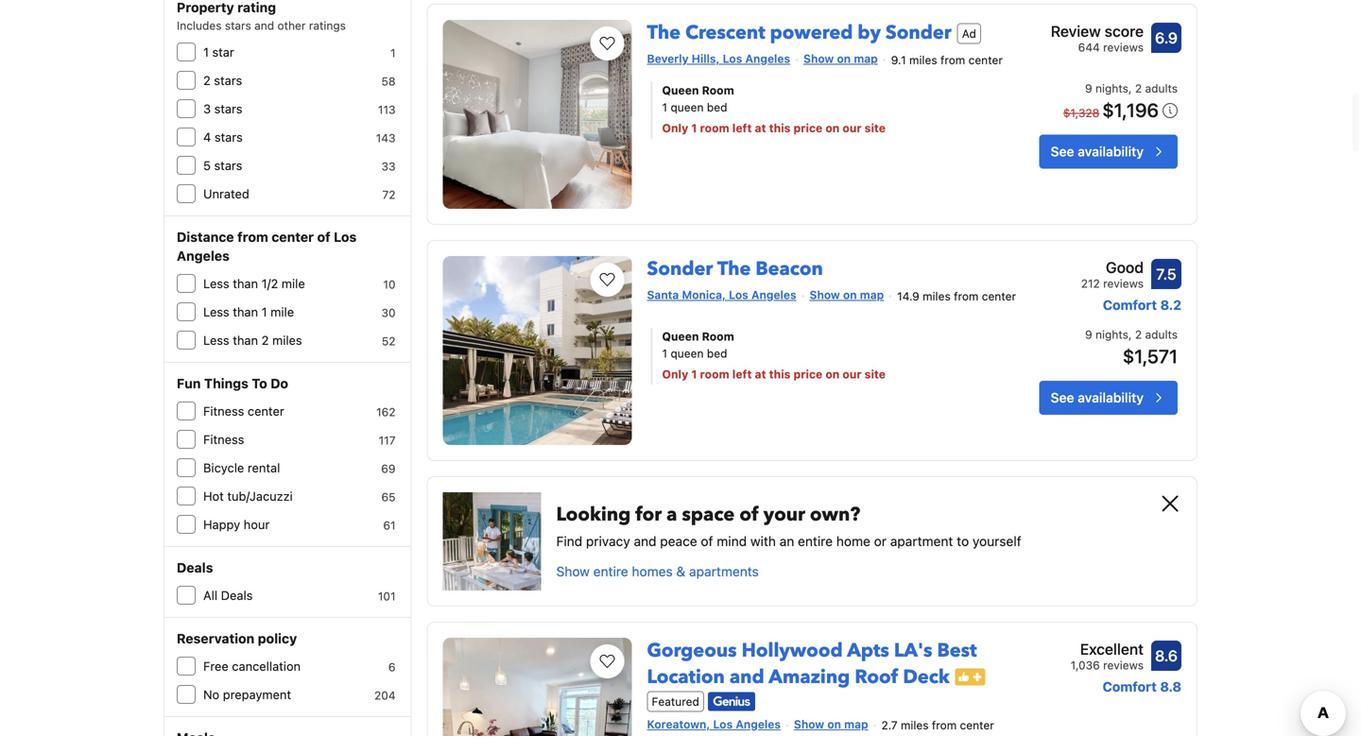 Task type: locate. For each thing, give the bounding box(es) containing it.
center down ad
[[969, 53, 1003, 67]]

and down for
[[634, 534, 657, 549]]

sonder up santa
[[647, 256, 713, 282]]

1 vertical spatial queen room 1 queen bed only 1 room left at this price on our site
[[662, 330, 886, 381]]

review
[[1051, 22, 1101, 40]]

1 vertical spatial see availability link
[[1040, 381, 1178, 415]]

fun things to do
[[177, 376, 288, 391]]

1 vertical spatial at
[[755, 368, 766, 381]]

see availability link down $1,196
[[1040, 135, 1178, 169]]

0 vertical spatial queen
[[662, 84, 699, 97]]

comfort 8.2
[[1103, 297, 1182, 313]]

2
[[203, 73, 211, 87], [1135, 82, 1142, 95], [1135, 328, 1142, 341], [262, 333, 269, 347]]

69
[[381, 462, 396, 476]]

find
[[556, 534, 583, 549]]

sonder
[[886, 20, 952, 46], [647, 256, 713, 282]]

1 comfort from the top
[[1103, 297, 1157, 313]]

reviews for good
[[1103, 277, 1144, 290]]

1 vertical spatial and
[[634, 534, 657, 549]]

0 horizontal spatial sonder
[[647, 256, 713, 282]]

bed down beverly hills, los angeles
[[707, 101, 728, 114]]

0 vertical spatial ,
[[1129, 82, 1132, 95]]

to
[[957, 534, 969, 549]]

1 vertical spatial this
[[769, 368, 791, 381]]

2 queen room 1 queen bed only 1 room left at this price on our site from the top
[[662, 330, 886, 381]]

1 nights from the top
[[1096, 82, 1129, 95]]

queen room link
[[662, 82, 982, 99], [662, 328, 982, 345]]

center down best
[[960, 719, 994, 732]]

fitness up bicycle on the bottom left
[[203, 433, 244, 447]]

1 vertical spatial room
[[702, 330, 734, 343]]

this property is part of our preferred plus program. it's committed to providing outstanding service and excellent value. it'll pay us a higher commission if you make a booking. image
[[956, 669, 986, 686], [956, 669, 986, 686]]

1 vertical spatial ,
[[1129, 328, 1132, 341]]

1 vertical spatial show on map
[[810, 288, 884, 302]]

0 vertical spatial price
[[794, 121, 823, 135]]

yourself
[[973, 534, 1022, 549]]

than up less than 2 miles
[[233, 305, 258, 319]]

1 queen room link from the top
[[662, 82, 982, 99]]

good element
[[1081, 256, 1144, 279]]

show down amazing
[[794, 718, 825, 731]]

with
[[751, 534, 776, 549]]

queen room 1 queen bed only 1 room left at this price on our site down beverly hills, los angeles
[[662, 84, 886, 135]]

0 vertical spatial less
[[203, 277, 229, 291]]

58
[[381, 75, 396, 88]]

excellent 1,036 reviews
[[1071, 641, 1144, 672]]

apartment
[[890, 534, 953, 549]]

1 see from the top
[[1051, 144, 1075, 159]]

genius discounts available at this property. image
[[708, 692, 755, 711], [708, 692, 755, 711]]

1 queen from the top
[[662, 84, 699, 97]]

includes
[[177, 19, 222, 32]]

0 vertical spatial see availability
[[1051, 144, 1144, 159]]

1 price from the top
[[794, 121, 823, 135]]

queen room link down powered
[[662, 82, 982, 99]]

fitness center
[[203, 404, 284, 418]]

2 nights from the top
[[1096, 328, 1129, 341]]

3 less from the top
[[203, 333, 229, 347]]

the up santa monica, los angeles
[[717, 256, 751, 282]]

peace
[[660, 534, 697, 549]]

1 vertical spatial room
[[700, 368, 730, 381]]

see for 9.1 miles from center
[[1051, 144, 1075, 159]]

1 left the 'star'
[[203, 45, 209, 59]]

1 vertical spatial site
[[865, 368, 886, 381]]

1 horizontal spatial the
[[717, 256, 751, 282]]

room for monica,
[[700, 368, 730, 381]]

from right 14.9
[[954, 290, 979, 303]]

location
[[647, 665, 725, 691]]

2 room from the top
[[700, 368, 730, 381]]

1 vertical spatial comfort
[[1103, 679, 1157, 695]]

1 down monica,
[[691, 368, 697, 381]]

1 see availability from the top
[[1051, 144, 1144, 159]]

2 , from the top
[[1129, 328, 1132, 341]]

of
[[317, 229, 331, 245], [740, 502, 759, 528], [701, 534, 713, 549]]

0 vertical spatial our
[[843, 121, 862, 135]]

room down santa monica, los angeles
[[700, 368, 730, 381]]

room for hills,
[[700, 121, 730, 135]]

2 vertical spatial less
[[203, 333, 229, 347]]

9 up $1,328
[[1085, 82, 1093, 95]]

adults up $1,196
[[1145, 82, 1178, 95]]

deals
[[177, 560, 213, 576], [221, 589, 253, 603]]

2 reviews from the top
[[1103, 277, 1144, 290]]

by
[[858, 20, 881, 46]]

room down beverly hills, los angeles
[[700, 121, 730, 135]]

1 vertical spatial left
[[733, 368, 752, 381]]

deals up all
[[177, 560, 213, 576]]

1 queen room 1 queen bed only 1 room left at this price on our site from the top
[[662, 84, 886, 135]]

2 see from the top
[[1051, 390, 1075, 406]]

sonder the beacon link
[[647, 249, 823, 282]]

1 horizontal spatial and
[[634, 534, 657, 549]]

less than 1/2 mile
[[203, 277, 305, 291]]

1 than from the top
[[233, 277, 258, 291]]

9 nights , 2 adults
[[1085, 82, 1178, 95]]

0 vertical spatial queen room link
[[662, 82, 982, 99]]

0 horizontal spatial of
[[317, 229, 331, 245]]

1 only from the top
[[662, 121, 689, 135]]

2 up $1,196
[[1135, 82, 1142, 95]]

0 vertical spatial only
[[662, 121, 689, 135]]

1 vertical spatial fitness
[[203, 433, 244, 447]]

less for less than 1/2 mile
[[203, 277, 229, 291]]

left
[[733, 121, 752, 135], [733, 368, 752, 381]]

nights for 9 nights , 2 adults $1,571
[[1096, 328, 1129, 341]]

0 vertical spatial map
[[854, 52, 878, 65]]

show down powered
[[804, 52, 834, 65]]

0 vertical spatial 9
[[1085, 82, 1093, 95]]

price for beverly hills, los angeles
[[794, 121, 823, 135]]

availability down 9 nights , 2 adults $1,571
[[1078, 390, 1144, 406]]

miles up do
[[272, 333, 302, 347]]

queen room 1 queen bed only 1 room left at this price on our site
[[662, 84, 886, 135], [662, 330, 886, 381]]

1 vertical spatial reviews
[[1103, 277, 1144, 290]]

angeles down amazing
[[736, 718, 781, 731]]

1 vertical spatial the
[[717, 256, 751, 282]]

1 less from the top
[[203, 277, 229, 291]]

mile for less than 1 mile
[[271, 305, 294, 319]]

2 at from the top
[[755, 368, 766, 381]]

room down beverly hills, los angeles
[[702, 84, 734, 97]]

queen for monica,
[[671, 347, 704, 360]]

at down santa monica, los angeles
[[755, 368, 766, 381]]

only down santa
[[662, 368, 689, 381]]

miles right 14.9
[[923, 290, 951, 303]]

reservation policy
[[177, 631, 297, 647]]

and inside "looking for a space of your own? find privacy and peace of mind with an entire home or apartment to yourself"
[[634, 534, 657, 549]]

stars for 5
[[214, 158, 242, 173]]

stars right "4"
[[214, 130, 243, 144]]

1 room from the top
[[702, 84, 734, 97]]

2 less from the top
[[203, 305, 229, 319]]

0 vertical spatial bed
[[707, 101, 728, 114]]

0 vertical spatial this
[[769, 121, 791, 135]]

0 vertical spatial show on map
[[804, 52, 878, 65]]

show down find
[[556, 564, 590, 580]]

adults for 9 nights , 2 adults $1,571
[[1145, 328, 1178, 341]]

2 site from the top
[[865, 368, 886, 381]]

los inside distance from center of los angeles
[[334, 229, 357, 245]]

2 adults from the top
[[1145, 328, 1178, 341]]

1 bed from the top
[[707, 101, 728, 114]]

space
[[682, 502, 735, 528]]

from down ad
[[941, 53, 966, 67]]

things
[[204, 376, 249, 391]]

queen down santa
[[662, 330, 699, 343]]

stars right 5
[[214, 158, 242, 173]]

1 vertical spatial map
[[860, 288, 884, 302]]

center right 14.9
[[982, 290, 1016, 303]]

show inside the "show entire homes & apartments" button
[[556, 564, 590, 580]]

mile for less than 1/2 mile
[[282, 277, 305, 291]]

2 only from the top
[[662, 368, 689, 381]]

miles for koreatown, los angeles
[[901, 719, 929, 732]]

comfort down good 212 reviews
[[1103, 297, 1157, 313]]

0 vertical spatial left
[[733, 121, 752, 135]]

map left 2.7
[[844, 718, 868, 731]]

adults inside 9 nights , 2 adults $1,571
[[1145, 328, 1178, 341]]

price for santa monica, los angeles
[[794, 368, 823, 381]]

center inside distance from center of los angeles
[[272, 229, 314, 245]]

crescent
[[686, 20, 765, 46]]

2 than from the top
[[233, 305, 258, 319]]

entire right an
[[798, 534, 833, 549]]

from inside distance from center of los angeles
[[237, 229, 268, 245]]

1 queen from the top
[[671, 101, 704, 114]]

2 room from the top
[[702, 330, 734, 343]]

3 reviews from the top
[[1103, 659, 1144, 672]]

65
[[381, 491, 396, 504]]

1 see availability link from the top
[[1040, 135, 1178, 169]]

1 vertical spatial adults
[[1145, 328, 1178, 341]]

1 reviews from the top
[[1103, 41, 1144, 54]]

queen
[[662, 84, 699, 97], [662, 330, 699, 343]]

reviews down excellent
[[1103, 659, 1144, 672]]

bed down santa monica, los angeles
[[707, 347, 728, 360]]

0 vertical spatial comfort
[[1103, 297, 1157, 313]]

less up less than 2 miles
[[203, 305, 229, 319]]

left down santa monica, los angeles
[[733, 368, 752, 381]]

$1,196
[[1103, 99, 1159, 121]]

reviews inside review score 644 reviews
[[1103, 41, 1144, 54]]

the inside the crescent powered by sonder link
[[647, 20, 681, 46]]

price
[[794, 121, 823, 135], [794, 368, 823, 381]]

fun
[[177, 376, 201, 391]]

adults for 9 nights , 2 adults
[[1145, 82, 1178, 95]]

1 vertical spatial nights
[[1096, 328, 1129, 341]]

apts
[[847, 638, 890, 664]]

4
[[203, 130, 211, 144]]

see availability down $1,328
[[1051, 144, 1144, 159]]

14.9 miles from center
[[897, 290, 1016, 303]]

adults up $1,571
[[1145, 328, 1178, 341]]

0 vertical spatial adults
[[1145, 82, 1178, 95]]

and left other
[[254, 19, 274, 32]]

room down santa monica, los angeles
[[702, 330, 734, 343]]

,
[[1129, 82, 1132, 95], [1129, 328, 1132, 341]]

, up $1,196
[[1129, 82, 1132, 95]]

1 vertical spatial price
[[794, 368, 823, 381]]

show
[[804, 52, 834, 65], [810, 288, 840, 302], [556, 564, 590, 580], [794, 718, 825, 731]]

2 availability from the top
[[1078, 390, 1144, 406]]

2 see availability link from the top
[[1040, 381, 1178, 415]]

sonder up 9.1
[[886, 20, 952, 46]]

queen down the beverly
[[662, 84, 699, 97]]

0 horizontal spatial deals
[[177, 560, 213, 576]]

stars for includes
[[225, 19, 251, 32]]

mile down 1/2
[[271, 305, 294, 319]]

entire down privacy
[[593, 564, 628, 580]]

2 vertical spatial and
[[730, 665, 765, 691]]

0 horizontal spatial the
[[647, 20, 681, 46]]

the
[[647, 20, 681, 46], [717, 256, 751, 282]]

$1,571
[[1123, 345, 1178, 367]]

1 down santa
[[662, 347, 668, 360]]

1 vertical spatial see
[[1051, 390, 1075, 406]]

bed for hills,
[[707, 101, 728, 114]]

644
[[1078, 41, 1100, 54]]

, up $1,571
[[1129, 328, 1132, 341]]

1 , from the top
[[1129, 82, 1132, 95]]

looking for a space of your own? find privacy and peace of mind with an entire home or apartment to yourself
[[556, 502, 1022, 549]]

an
[[780, 534, 794, 549]]

2 see availability from the top
[[1051, 390, 1144, 406]]

1 vertical spatial queen
[[671, 347, 704, 360]]

1 vertical spatial less
[[203, 305, 229, 319]]

apartments
[[689, 564, 759, 580]]

1/2
[[262, 277, 278, 291]]

the up the beverly
[[647, 20, 681, 46]]

2 queen room link from the top
[[662, 328, 982, 345]]

center up 1/2
[[272, 229, 314, 245]]

6.9
[[1155, 29, 1178, 47]]

queen for hills,
[[671, 101, 704, 114]]

less down the 'less than 1 mile'
[[203, 333, 229, 347]]

center for santa monica, los angeles
[[982, 290, 1016, 303]]

angeles down distance
[[177, 248, 230, 264]]

less up the 'less than 1 mile'
[[203, 277, 229, 291]]

map left 14.9
[[860, 288, 884, 302]]

2 down the 'less than 1 mile'
[[262, 333, 269, 347]]

0 vertical spatial sonder
[[886, 20, 952, 46]]

koreatown,
[[647, 718, 710, 731]]

1 left from the top
[[733, 121, 752, 135]]

entire inside button
[[593, 564, 628, 580]]

availability
[[1078, 144, 1144, 159], [1078, 390, 1144, 406]]

and down hollywood
[[730, 665, 765, 691]]

1 vertical spatial than
[[233, 305, 258, 319]]

1 fitness from the top
[[203, 404, 244, 418]]

reviews down good
[[1103, 277, 1144, 290]]

1 vertical spatial see availability
[[1051, 390, 1144, 406]]

left for monica,
[[733, 368, 752, 381]]

entire
[[798, 534, 833, 549], [593, 564, 628, 580]]

0 vertical spatial than
[[233, 277, 258, 291]]

see availability down 9 nights , 2 adults $1,571
[[1051, 390, 1144, 406]]

1 vertical spatial entire
[[593, 564, 628, 580]]

show on map down by at the top right of page
[[804, 52, 878, 65]]

2 vertical spatial map
[[844, 718, 868, 731]]

score
[[1105, 22, 1144, 40]]

nights inside 9 nights , 2 adults $1,571
[[1096, 328, 1129, 341]]

1 vertical spatial 9
[[1085, 328, 1093, 341]]

see availability link for 14.9 miles from center
[[1040, 381, 1178, 415]]

1 vertical spatial sonder
[[647, 256, 713, 282]]

14.9
[[897, 290, 920, 303]]

1 at from the top
[[755, 121, 766, 135]]

on for 9.1
[[837, 52, 851, 65]]

0 vertical spatial nights
[[1096, 82, 1129, 95]]

see availability link down 9 nights , 2 adults $1,571
[[1040, 381, 1178, 415]]

3 than from the top
[[233, 333, 258, 347]]

from for koreatown, los angeles
[[932, 719, 957, 732]]

0 vertical spatial at
[[755, 121, 766, 135]]

availability down $1,196
[[1078, 144, 1144, 159]]

only for beverly
[[662, 121, 689, 135]]

sonder the beacon image
[[443, 256, 632, 445]]

2 left from the top
[[733, 368, 752, 381]]

queen room link for beverly hills, los angeles
[[662, 82, 982, 99]]

1 adults from the top
[[1145, 82, 1178, 95]]

2 vertical spatial show on map
[[794, 718, 868, 731]]

0 horizontal spatial entire
[[593, 564, 628, 580]]

miles for santa monica, los angeles
[[923, 290, 951, 303]]

from up less than 1/2 mile
[[237, 229, 268, 245]]

a
[[667, 502, 677, 528]]

reviews inside excellent 1,036 reviews
[[1103, 659, 1144, 672]]

0 vertical spatial fitness
[[203, 404, 244, 418]]

than
[[233, 277, 258, 291], [233, 305, 258, 319], [233, 333, 258, 347]]

, for 9 nights , 2 adults
[[1129, 82, 1132, 95]]

0 vertical spatial room
[[702, 84, 734, 97]]

fitness down things
[[203, 404, 244, 418]]

queen down monica,
[[671, 347, 704, 360]]

show on map down amazing
[[794, 718, 868, 731]]

miles right 9.1
[[910, 53, 938, 67]]

0 vertical spatial reviews
[[1103, 41, 1144, 54]]

0 vertical spatial queen room 1 queen bed only 1 room left at this price on our site
[[662, 84, 886, 135]]

show for beverly hills, los angeles
[[804, 52, 834, 65]]

availability for 9.1 miles from center
[[1078, 144, 1144, 159]]

1 this from the top
[[769, 121, 791, 135]]

1 availability from the top
[[1078, 144, 1144, 159]]

bed
[[707, 101, 728, 114], [707, 347, 728, 360]]

2 horizontal spatial of
[[740, 502, 759, 528]]

mile right 1/2
[[282, 277, 305, 291]]

0 vertical spatial availability
[[1078, 144, 1144, 159]]

reviews down score
[[1103, 41, 1144, 54]]

center for beverly hills, los angeles
[[969, 53, 1003, 67]]

2 this from the top
[[769, 368, 791, 381]]

miles right 2.7
[[901, 719, 929, 732]]

162
[[376, 406, 396, 419]]

1 vertical spatial availability
[[1078, 390, 1144, 406]]

0 vertical spatial mile
[[282, 277, 305, 291]]

on
[[837, 52, 851, 65], [826, 121, 840, 135], [843, 288, 857, 302], [826, 368, 840, 381], [828, 718, 841, 731]]

0 vertical spatial of
[[317, 229, 331, 245]]

comfort down excellent 1,036 reviews
[[1103, 679, 1157, 695]]

homes
[[632, 564, 673, 580]]

2 horizontal spatial and
[[730, 665, 765, 691]]

1 vertical spatial only
[[662, 368, 689, 381]]

2 vertical spatial reviews
[[1103, 659, 1144, 672]]

117
[[379, 434, 396, 447]]

0 vertical spatial see
[[1051, 144, 1075, 159]]

1 site from the top
[[865, 121, 886, 135]]

than down the 'less than 1 mile'
[[233, 333, 258, 347]]

home
[[837, 534, 871, 549]]

reviews for excellent
[[1103, 659, 1144, 672]]

2 queen from the top
[[671, 347, 704, 360]]

stars down the 'star'
[[214, 73, 242, 87]]

good 212 reviews
[[1081, 259, 1144, 290]]

map
[[854, 52, 878, 65], [860, 288, 884, 302], [844, 718, 868, 731]]

left down beverly hills, los angeles
[[733, 121, 752, 135]]

2 bed from the top
[[707, 347, 728, 360]]

1 down 1/2
[[262, 305, 267, 319]]

miles
[[910, 53, 938, 67], [923, 290, 951, 303], [272, 333, 302, 347], [901, 719, 929, 732]]

2 our from the top
[[843, 368, 862, 381]]

0 vertical spatial room
[[700, 121, 730, 135]]

see availability for 14.9 miles from center
[[1051, 390, 1144, 406]]

at
[[755, 121, 766, 135], [755, 368, 766, 381]]

deals right all
[[221, 589, 253, 603]]

1 9 from the top
[[1085, 82, 1093, 95]]

site for 14.9 miles from center
[[865, 368, 886, 381]]

2 price from the top
[[794, 368, 823, 381]]

map down by at the top right of page
[[854, 52, 878, 65]]

1 horizontal spatial of
[[701, 534, 713, 549]]

nights down comfort 8.2
[[1096, 328, 1129, 341]]

amazing
[[769, 665, 850, 691]]

and
[[254, 19, 274, 32], [634, 534, 657, 549], [730, 665, 765, 691]]

stars right 3
[[214, 102, 243, 116]]

less than 2 miles
[[203, 333, 302, 347]]

, inside 9 nights , 2 adults $1,571
[[1129, 328, 1132, 341]]

ratings
[[309, 19, 346, 32]]

2 comfort from the top
[[1103, 679, 1157, 695]]

1 our from the top
[[843, 121, 862, 135]]

less
[[203, 277, 229, 291], [203, 305, 229, 319], [203, 333, 229, 347]]

room
[[700, 121, 730, 135], [700, 368, 730, 381]]

than left 1/2
[[233, 277, 258, 291]]

scored 8.6 element
[[1152, 641, 1182, 671]]

all
[[203, 589, 218, 603]]

all deals
[[203, 589, 253, 603]]

2 vertical spatial than
[[233, 333, 258, 347]]

1 horizontal spatial sonder
[[886, 20, 952, 46]]

deck
[[903, 665, 950, 691]]

0 vertical spatial see availability link
[[1040, 135, 1178, 169]]

fitness
[[203, 404, 244, 418], [203, 433, 244, 447]]

1 vertical spatial mile
[[271, 305, 294, 319]]

center for koreatown, los angeles
[[960, 719, 994, 732]]

1 vertical spatial of
[[740, 502, 759, 528]]

1 vertical spatial queen
[[662, 330, 699, 343]]

angeles down the crescent powered by sonder
[[746, 52, 790, 65]]

1 vertical spatial bed
[[707, 347, 728, 360]]

show down beacon
[[810, 288, 840, 302]]

nights for 9 nights , 2 adults
[[1096, 82, 1129, 95]]

113
[[378, 103, 396, 116]]

queen room link down beacon
[[662, 328, 982, 345]]

1 vertical spatial our
[[843, 368, 862, 381]]

0 vertical spatial site
[[865, 121, 886, 135]]

0 vertical spatial entire
[[798, 534, 833, 549]]

queen room 1 queen bed only 1 room left at this price on our site down santa monica, los angeles
[[662, 330, 886, 381]]

bed for monica,
[[707, 347, 728, 360]]

1 horizontal spatial entire
[[798, 534, 833, 549]]

1 vertical spatial queen room link
[[662, 328, 982, 345]]

queen for santa
[[662, 330, 699, 343]]

0 horizontal spatial and
[[254, 19, 274, 32]]

at down beverly hills, los angeles
[[755, 121, 766, 135]]

2 fitness from the top
[[203, 433, 244, 447]]

0 vertical spatial queen
[[671, 101, 704, 114]]

stars up the 'star'
[[225, 19, 251, 32]]

queen for beverly
[[662, 84, 699, 97]]

9 down 212
[[1085, 328, 1093, 341]]

sonder the beacon
[[647, 256, 823, 282]]

0 vertical spatial the
[[647, 20, 681, 46]]

4 stars
[[203, 130, 243, 144]]

see
[[1051, 144, 1075, 159], [1051, 390, 1075, 406]]

only down the beverly
[[662, 121, 689, 135]]

show on map left 14.9
[[810, 288, 884, 302]]

room
[[702, 84, 734, 97], [702, 330, 734, 343]]

2 9 from the top
[[1085, 328, 1093, 341]]

fitness for fitness
[[203, 433, 244, 447]]

9 inside 9 nights , 2 adults $1,571
[[1085, 328, 1093, 341]]

1 room from the top
[[700, 121, 730, 135]]

2 up $1,571
[[1135, 328, 1142, 341]]

queen down hills,
[[671, 101, 704, 114]]

2 queen from the top
[[662, 330, 699, 343]]

1 horizontal spatial deals
[[221, 589, 253, 603]]

reviews inside good 212 reviews
[[1103, 277, 1144, 290]]

2 up 3
[[203, 73, 211, 87]]



Task type: vqa. For each thing, say whether or not it's contained in the screenshot.


Task type: describe. For each thing, give the bounding box(es) containing it.
beverly
[[647, 52, 689, 65]]

3 stars
[[203, 102, 243, 116]]

than for 1/2
[[233, 277, 258, 291]]

free cancellation
[[203, 659, 301, 674]]

gorgeous hollywood apts la's best location and amazing roof deck image
[[443, 638, 632, 737]]

featured
[[652, 695, 700, 708]]

comfort for good
[[1103, 297, 1157, 313]]

map for apts
[[844, 718, 868, 731]]

unrated
[[203, 187, 249, 201]]

8.6
[[1155, 647, 1178, 665]]

and inside gorgeous hollywood apts la's best location and amazing roof deck
[[730, 665, 765, 691]]

10
[[383, 278, 396, 291]]

this for santa monica, los angeles
[[769, 368, 791, 381]]

less than 1 mile
[[203, 305, 294, 319]]

site for 9.1 miles from center
[[865, 121, 886, 135]]

see availability link for 9.1 miles from center
[[1040, 135, 1178, 169]]

from for santa monica, los angeles
[[954, 290, 979, 303]]

center down to
[[248, 404, 284, 418]]

9 for 9 nights , 2 adults
[[1085, 82, 1093, 95]]

&
[[676, 564, 686, 580]]

scored 6.9 element
[[1152, 23, 1182, 53]]

33
[[381, 160, 396, 173]]

1 vertical spatial deals
[[221, 589, 253, 603]]

show for santa monica, los angeles
[[810, 288, 840, 302]]

your
[[764, 502, 805, 528]]

on for 2.7
[[828, 718, 841, 731]]

$1,328
[[1063, 106, 1100, 119]]

bicycle
[[203, 461, 244, 475]]

52
[[382, 335, 396, 348]]

hollywood
[[742, 638, 843, 664]]

show on map for powered
[[804, 52, 878, 65]]

room for monica,
[[702, 330, 734, 343]]

bicycle rental
[[203, 461, 280, 475]]

72
[[382, 188, 396, 201]]

santa monica, los angeles
[[647, 288, 797, 302]]

gorgeous hollywood apts la's best location and amazing roof deck link
[[647, 631, 977, 691]]

looking
[[556, 502, 631, 528]]

than for 2
[[233, 333, 258, 347]]

show on map for apts
[[794, 718, 868, 731]]

9.1
[[891, 53, 906, 67]]

1,036
[[1071, 659, 1100, 672]]

0 vertical spatial and
[[254, 19, 274, 32]]

free
[[203, 659, 229, 674]]

includes stars and other ratings
[[177, 19, 346, 32]]

hour
[[244, 518, 270, 532]]

of inside distance from center of los angeles
[[317, 229, 331, 245]]

no
[[203, 688, 220, 702]]

fitness for fitness center
[[203, 404, 244, 418]]

2 inside 9 nights , 2 adults $1,571
[[1135, 328, 1142, 341]]

roof
[[855, 665, 899, 691]]

angeles inside distance from center of los angeles
[[177, 248, 230, 264]]

prepayment
[[223, 688, 291, 702]]

sonder inside the crescent powered by sonder link
[[886, 20, 952, 46]]

the crescent powered by sonder image
[[443, 20, 632, 209]]

from for beverly hills, los angeles
[[941, 53, 966, 67]]

queen room 1 queen bed only 1 room left at this price on our site for beverly hills, los angeles
[[662, 84, 886, 135]]

star
[[212, 45, 234, 59]]

gorgeous hollywood apts la's best location and amazing roof deck
[[647, 638, 977, 691]]

happy
[[203, 518, 240, 532]]

cancellation
[[232, 659, 301, 674]]

101
[[378, 590, 396, 603]]

or
[[874, 534, 887, 549]]

show for koreatown, los angeles
[[794, 718, 825, 731]]

monica,
[[682, 288, 726, 302]]

to
[[252, 376, 267, 391]]

this for beverly hills, los angeles
[[769, 121, 791, 135]]

stars for 2
[[214, 73, 242, 87]]

hot
[[203, 489, 224, 503]]

9 for 9 nights , 2 adults $1,571
[[1085, 328, 1093, 341]]

stars for 4
[[214, 130, 243, 144]]

gorgeous
[[647, 638, 737, 664]]

only for santa
[[662, 368, 689, 381]]

availability for 14.9 miles from center
[[1078, 390, 1144, 406]]

show entire homes & apartments
[[556, 564, 759, 580]]

happy hour
[[203, 518, 270, 532]]

less for less than 2 miles
[[203, 333, 229, 347]]

our for 9.1 miles from center
[[843, 121, 862, 135]]

scored 7.5 element
[[1152, 259, 1182, 289]]

good
[[1106, 259, 1144, 277]]

than for 1
[[233, 305, 258, 319]]

the inside "sonder the beacon" link
[[717, 256, 751, 282]]

entire inside "looking for a space of your own? find privacy and peace of mind with an entire home or apartment to yourself"
[[798, 534, 833, 549]]

hills,
[[692, 52, 720, 65]]

our for 14.9 miles from center
[[843, 368, 862, 381]]

at for beverly hills, los angeles
[[755, 121, 766, 135]]

at for santa monica, los angeles
[[755, 368, 766, 381]]

own?
[[810, 502, 861, 528]]

204
[[374, 689, 396, 702]]

tub/jacuzzi
[[227, 489, 293, 503]]

queen room link for santa monica, los angeles
[[662, 328, 982, 345]]

less for less than 1 mile
[[203, 305, 229, 319]]

see for 14.9 miles from center
[[1051, 390, 1075, 406]]

1 up "58" at the left of page
[[390, 46, 396, 60]]

2 vertical spatial of
[[701, 534, 713, 549]]

no prepayment
[[203, 688, 291, 702]]

sonder inside "sonder the beacon" link
[[647, 256, 713, 282]]

2.7 miles from center
[[882, 719, 994, 732]]

excellent element
[[1071, 638, 1144, 661]]

miles for beverly hills, los angeles
[[910, 53, 938, 67]]

la's
[[894, 638, 933, 664]]

2.7
[[882, 719, 898, 732]]

queen room 1 queen bed only 1 room left at this price on our site for santa monica, los angeles
[[662, 330, 886, 381]]

privacy
[[586, 534, 630, 549]]

room for hills,
[[702, 84, 734, 97]]

review score 644 reviews
[[1051, 22, 1144, 54]]

rental
[[248, 461, 280, 475]]

comfort for excellent
[[1103, 679, 1157, 695]]

map for powered
[[854, 52, 878, 65]]

on for 14.9
[[843, 288, 857, 302]]

8.8
[[1160, 679, 1182, 695]]

6
[[388, 661, 396, 674]]

see availability for 9.1 miles from center
[[1051, 144, 1144, 159]]

5 stars
[[203, 158, 242, 173]]

santa
[[647, 288, 679, 302]]

7.5
[[1157, 265, 1177, 283]]

212
[[1081, 277, 1100, 290]]

angeles down beacon
[[752, 288, 797, 302]]

review score element
[[1051, 20, 1144, 43]]

powered
[[770, 20, 853, 46]]

the crescent powered by sonder link
[[647, 12, 952, 46]]

, for 9 nights , 2 adults $1,571
[[1129, 328, 1132, 341]]

1 star
[[203, 45, 234, 59]]

1 down the beverly
[[662, 101, 668, 114]]

8.2
[[1161, 297, 1182, 313]]

show entire homes & apartments button
[[556, 563, 759, 581]]

beacon
[[756, 256, 823, 282]]

excellent
[[1080, 641, 1144, 659]]

left for hills,
[[733, 121, 752, 135]]

2 stars
[[203, 73, 242, 87]]

for
[[636, 502, 662, 528]]

1 down hills,
[[691, 121, 697, 135]]

stars for 3
[[214, 102, 243, 116]]

0 vertical spatial deals
[[177, 560, 213, 576]]

koreatown, los angeles
[[647, 718, 781, 731]]

looking for a space of your own? image
[[443, 493, 541, 591]]

143
[[376, 131, 396, 145]]



